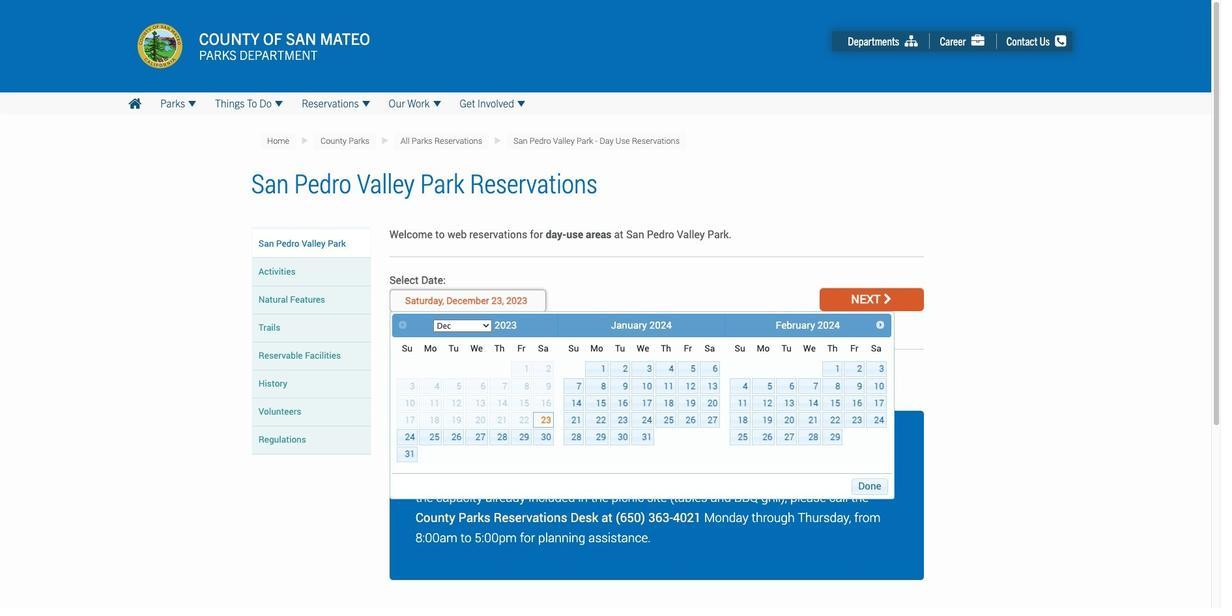 Task type: locate. For each thing, give the bounding box(es) containing it.
home image
[[128, 96, 142, 111]]

None text field
[[389, 290, 546, 312]]



Task type: describe. For each thing, give the bounding box(es) containing it.
sitemap image
[[905, 35, 918, 48]]

phone square image
[[1055, 35, 1066, 48]]

briefcase image
[[971, 35, 984, 48]]

chevron right image
[[884, 294, 892, 306]]



